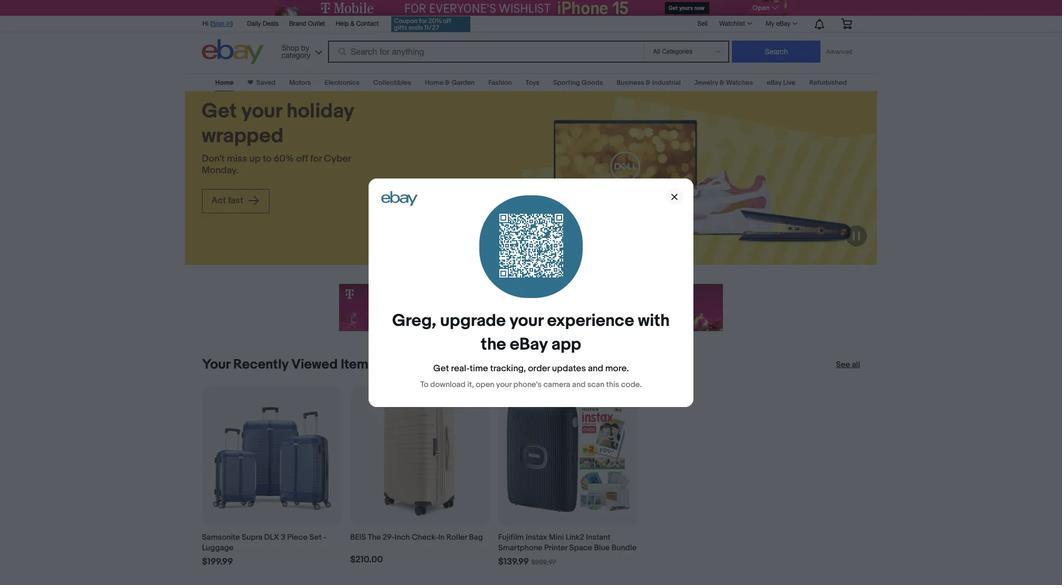 Task type: describe. For each thing, give the bounding box(es) containing it.
business & industrial
[[617, 79, 681, 87]]

saved
[[256, 79, 276, 87]]

greg, upgrade your experience with the ebay app element
[[392, 311, 670, 355]]

sign
[[212, 20, 225, 27]]

refurbished link
[[809, 79, 847, 87]]

collectibles
[[373, 79, 411, 87]]

dlx
[[264, 533, 279, 543]]

link2
[[566, 533, 584, 543]]

miss
[[227, 153, 248, 165]]

home for home
[[215, 79, 234, 87]]

business & industrial link
[[617, 79, 681, 87]]

sign in link
[[212, 20, 231, 27]]

ebay inside greg, upgrade your experience with the ebay app
[[510, 335, 548, 355]]

your recently viewed items
[[202, 357, 375, 373]]

order
[[528, 364, 550, 374]]

to
[[263, 153, 272, 165]]

this
[[606, 380, 619, 390]]

watches
[[726, 79, 753, 87]]

toys link
[[526, 79, 540, 87]]

up
[[250, 153, 261, 165]]

bundle
[[612, 544, 637, 554]]

get for real-
[[433, 364, 449, 374]]

watchlist
[[719, 20, 745, 27]]

help & contact link
[[336, 18, 379, 30]]

home & garden
[[425, 79, 475, 87]]

& for garden
[[445, 79, 450, 87]]

sporting
[[553, 79, 580, 87]]

$199.99
[[202, 557, 233, 568]]

$199.99 text field
[[202, 557, 233, 569]]

jewelry & watches link
[[695, 79, 753, 87]]

ebay live
[[767, 79, 796, 87]]

get your holiday wrapped link
[[202, 99, 377, 149]]

& for industrial
[[646, 79, 651, 87]]

see all link
[[836, 360, 860, 371]]

saved link
[[253, 79, 276, 87]]

roller
[[446, 533, 467, 543]]

garden
[[452, 79, 475, 87]]

29-
[[383, 533, 395, 543]]

luggage
[[202, 544, 234, 554]]

daily deals
[[247, 20, 279, 27]]

fashion link
[[489, 79, 512, 87]]

instant
[[586, 533, 611, 543]]

your inside greg, upgrade your experience with the ebay app
[[510, 311, 543, 331]]

my
[[766, 20, 775, 27]]

watchlist link
[[714, 17, 757, 30]]

$139.99 text field
[[498, 557, 529, 569]]

ebay inside account navigation
[[776, 20, 791, 27]]

inch
[[395, 533, 410, 543]]

greg, upgrade your experience with the ebay app dialog
[[0, 0, 1062, 586]]

fujifilm
[[498, 533, 524, 543]]

fujifilm instax mini link2 instant smartphone printer space blue bundle $139.99 $202.97
[[498, 533, 637, 568]]

scan
[[587, 380, 605, 390]]

your inside "get your holiday wrapped don't miss up to 60% off for cyber monday."
[[242, 99, 282, 124]]

home for home & garden
[[425, 79, 444, 87]]

& for watches
[[720, 79, 725, 87]]

holiday
[[287, 99, 354, 124]]

sporting goods
[[553, 79, 603, 87]]

space
[[569, 544, 592, 554]]

to download it, open your phone's camera and scan this code. element
[[420, 380, 642, 390]]

piece
[[287, 533, 308, 543]]

supra
[[242, 533, 263, 543]]

it,
[[467, 380, 474, 390]]

cyber
[[324, 153, 351, 165]]

upgrade
[[440, 311, 506, 331]]

goods
[[582, 79, 603, 87]]

contact
[[356, 20, 379, 27]]

to
[[420, 380, 429, 390]]

2 vertical spatial your
[[496, 380, 512, 390]]

check-
[[412, 533, 438, 543]]

$139.99
[[498, 557, 529, 568]]

-
[[323, 533, 327, 543]]

in
[[226, 20, 231, 27]]

get real-time tracking, order updates and more.
[[433, 364, 629, 374]]

$210.00 text field
[[350, 555, 383, 566]]

$210.00
[[350, 555, 383, 566]]

greg,
[[392, 311, 436, 331]]

deals
[[263, 20, 279, 27]]

industrial
[[652, 79, 681, 87]]

code.
[[621, 380, 642, 390]]

sell link
[[693, 20, 713, 27]]

toys
[[526, 79, 540, 87]]



Task type: vqa. For each thing, say whether or not it's contained in the screenshot.
28,
no



Task type: locate. For each thing, give the bounding box(es) containing it.
in
[[438, 533, 445, 543]]

beis the 29-inch check-in roller bag
[[350, 533, 483, 543]]

advanced
[[826, 49, 852, 55]]

0 vertical spatial ebay
[[776, 20, 791, 27]]

& for contact
[[351, 20, 355, 27]]

0 vertical spatial advertisement region
[[275, 0, 787, 16]]

2 vertical spatial ebay
[[510, 335, 548, 355]]

home & garden link
[[425, 79, 475, 87]]

get inside greg, upgrade your experience with the ebay app dialog
[[433, 364, 449, 374]]

0 horizontal spatial and
[[572, 380, 586, 390]]

business
[[617, 79, 644, 87]]

your shopping cart image
[[841, 18, 853, 29]]

blue
[[594, 544, 610, 554]]

)
[[231, 20, 233, 27]]

beis
[[350, 533, 366, 543]]

None submit
[[732, 41, 821, 63]]

brand
[[289, 20, 306, 27]]

bag
[[469, 533, 483, 543]]

advanced link
[[821, 41, 858, 62]]

see
[[836, 360, 850, 370]]

experience
[[547, 311, 634, 331]]

get your holiday wrapped don't miss up to 60% off for cyber monday.
[[202, 99, 354, 177]]

your
[[242, 99, 282, 124], [510, 311, 543, 331], [496, 380, 512, 390]]

1 vertical spatial ebay
[[767, 79, 782, 87]]

my ebay link
[[760, 17, 802, 30]]

0 horizontal spatial get
[[202, 99, 237, 124]]

off
[[296, 153, 308, 165]]

smartphone
[[498, 544, 543, 554]]

0 vertical spatial get
[[202, 99, 237, 124]]

home
[[215, 79, 234, 87], [425, 79, 444, 87]]

brand outlet
[[289, 20, 325, 27]]

ebay left live
[[767, 79, 782, 87]]

ebay up get real-time tracking, order updates and more. element
[[510, 335, 548, 355]]

your
[[202, 357, 230, 373]]

1 vertical spatial and
[[572, 380, 586, 390]]

fast
[[228, 196, 243, 206]]

sporting goods link
[[553, 79, 603, 87]]

greg, upgrade your experience with the ebay app
[[392, 311, 670, 355]]

updates
[[552, 364, 586, 374]]

items
[[341, 357, 375, 373]]

brand outlet link
[[289, 18, 325, 30]]

ebay right my
[[776, 20, 791, 27]]

don't
[[202, 153, 225, 165]]

3
[[281, 533, 285, 543]]

get inside "get your holiday wrapped don't miss up to 60% off for cyber monday."
[[202, 99, 237, 124]]

1 horizontal spatial and
[[588, 364, 603, 374]]

sell
[[697, 20, 708, 27]]

download
[[430, 380, 466, 390]]

hi
[[203, 20, 209, 27]]

& right jewelry
[[720, 79, 725, 87]]

get
[[202, 99, 237, 124], [433, 364, 449, 374]]

get up the download at the bottom
[[433, 364, 449, 374]]

phone's
[[514, 380, 542, 390]]

2 home from the left
[[425, 79, 444, 87]]

monday.
[[202, 165, 239, 177]]

home left saved link
[[215, 79, 234, 87]]

& inside help & contact link
[[351, 20, 355, 27]]

help & contact
[[336, 20, 379, 27]]

live
[[783, 79, 796, 87]]

samsonite supra dlx 3 piece set - luggage $199.99
[[202, 533, 327, 568]]

and up scan
[[588, 364, 603, 374]]

banner
[[197, 13, 860, 67]]

(
[[210, 20, 212, 27]]

previous price $202.97 text field
[[531, 559, 556, 567]]

my ebay
[[766, 20, 791, 27]]

act
[[212, 196, 226, 206]]

refurbished
[[809, 79, 847, 87]]

home left garden on the left of the page
[[425, 79, 444, 87]]

ebay live link
[[767, 79, 796, 87]]

0 vertical spatial and
[[588, 364, 603, 374]]

to download it, open your phone's camera and scan this code.
[[420, 380, 642, 390]]

see all
[[836, 360, 860, 370]]

get for your
[[202, 99, 237, 124]]

daily deals link
[[247, 18, 279, 30]]

your recently viewed items link
[[202, 357, 375, 373]]

more.
[[605, 364, 629, 374]]

and left scan
[[572, 380, 586, 390]]

outlet
[[308, 20, 325, 27]]

camera
[[543, 380, 570, 390]]

motors link
[[289, 79, 311, 87]]

printer
[[544, 544, 568, 554]]

electronics link
[[325, 79, 360, 87]]

for
[[310, 153, 322, 165]]

1 home from the left
[[215, 79, 234, 87]]

recently
[[233, 357, 288, 373]]

jewelry & watches
[[695, 79, 753, 87]]

account navigation
[[197, 13, 860, 34]]

& left garden on the left of the page
[[445, 79, 450, 87]]

get real-time tracking, order updates and more. element
[[433, 364, 629, 374]]

viewed
[[291, 357, 338, 373]]

fashion
[[489, 79, 512, 87]]

help
[[336, 20, 349, 27]]

samsonite
[[202, 533, 240, 543]]

1 vertical spatial your
[[510, 311, 543, 331]]

$202.97
[[531, 559, 556, 567]]

1 vertical spatial advertisement region
[[339, 284, 723, 332]]

advertisement region
[[275, 0, 787, 16], [339, 284, 723, 332]]

0 horizontal spatial home
[[215, 79, 234, 87]]

time
[[470, 364, 488, 374]]

1 horizontal spatial get
[[433, 364, 449, 374]]

all
[[852, 360, 860, 370]]

mini
[[549, 533, 564, 543]]

& right business
[[646, 79, 651, 87]]

& right help
[[351, 20, 355, 27]]

motors
[[289, 79, 311, 87]]

get an extra 20% off image
[[391, 16, 471, 32]]

60%
[[274, 153, 294, 165]]

1 vertical spatial get
[[433, 364, 449, 374]]

get up don't at the left top
[[202, 99, 237, 124]]

the
[[368, 533, 381, 543]]

0 vertical spatial your
[[242, 99, 282, 124]]

wrapped
[[202, 124, 284, 149]]

with
[[638, 311, 670, 331]]

electronics
[[325, 79, 360, 87]]

banner containing sell
[[197, 13, 860, 67]]

collectibles link
[[373, 79, 411, 87]]

instax
[[526, 533, 547, 543]]

1 horizontal spatial home
[[425, 79, 444, 87]]



